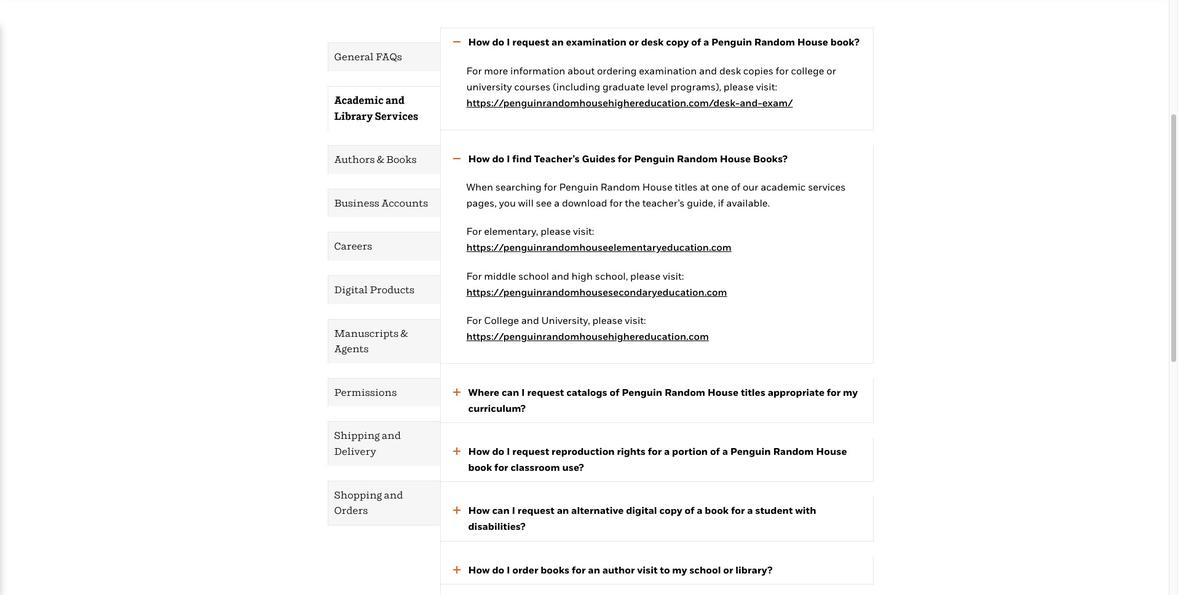 Task type: locate. For each thing, give the bounding box(es) containing it.
0 horizontal spatial book
[[468, 461, 492, 473]]

classroom
[[511, 461, 560, 473]]

request left catalogs
[[527, 386, 564, 399]]

for inside for college and university, please visit: https://penguinrandomhousehighereducation.com
[[467, 315, 482, 327]]

a right see
[[554, 197, 560, 209]]

1 horizontal spatial desk
[[720, 65, 741, 77]]

examination
[[566, 36, 627, 48], [639, 65, 697, 77]]

of inside when searching for penguin random house titles at one of our academic services pages, you will see a download for the teacher's guide, if available.
[[731, 181, 741, 193]]

0 vertical spatial desk
[[641, 36, 664, 48]]

3 for from the top
[[467, 270, 482, 282]]

1 horizontal spatial &
[[401, 327, 408, 339]]

1 vertical spatial book
[[705, 505, 729, 517]]

can for where
[[502, 386, 519, 399]]

house inside where can i request catalogs of penguin random house titles appropriate for my curriculum?
[[708, 386, 739, 399]]

shipping and delivery
[[334, 430, 401, 458]]

https://penguinrandomhousehighereducation.com/desk-
[[467, 97, 740, 109]]

2 do from the top
[[492, 152, 505, 165]]

if
[[718, 197, 724, 209]]

or right college
[[827, 65, 836, 77]]

house inside how do i request reproduction rights for a portion of a penguin random house book for classroom use?
[[816, 445, 847, 458]]

how up when
[[468, 152, 490, 165]]

of up programs), at the top of the page
[[692, 36, 701, 48]]

desk left copies
[[720, 65, 741, 77]]

1 horizontal spatial titles
[[741, 386, 766, 399]]

for left college
[[467, 315, 482, 327]]

i for how do i request an examination or desk copy of a penguin random house book?
[[507, 36, 510, 48]]

how for how do i order books for an author visit to my school or library?
[[468, 564, 490, 576]]

examination up level
[[639, 65, 697, 77]]

1 vertical spatial titles
[[741, 386, 766, 399]]

and up programs), at the top of the page
[[699, 65, 717, 77]]

how inside how do i order books for an author visit to my school or library? link
[[468, 564, 490, 576]]

one
[[712, 181, 729, 193]]

request for alternative
[[518, 505, 555, 517]]

of left the our
[[731, 181, 741, 193]]

penguin up copies
[[712, 36, 752, 48]]

1 do from the top
[[492, 36, 505, 48]]

student
[[756, 505, 793, 517]]

examination for and
[[639, 65, 697, 77]]

how for how do i request reproduction rights for a portion of a penguin random house book for classroom use?
[[468, 445, 490, 458]]

do down curriculum?
[[492, 445, 505, 458]]

0 vertical spatial or
[[629, 36, 639, 48]]

my right appropriate
[[843, 386, 858, 399]]

1 horizontal spatial examination
[[639, 65, 697, 77]]

how inside how do i find teacher's guides for penguin random house books? link
[[468, 152, 490, 165]]

1 vertical spatial desk
[[720, 65, 741, 77]]

for right guides
[[618, 152, 632, 165]]

an left author on the bottom right of page
[[588, 564, 600, 576]]

or inside how do i order books for an author visit to my school or library? link
[[724, 564, 734, 576]]

school right middle
[[519, 270, 549, 282]]

1 vertical spatial examination
[[639, 65, 697, 77]]

i down curriculum?
[[507, 445, 510, 458]]

titles inside when searching for penguin random house titles at one of our academic services pages, you will see a download for the teacher's guide, if available.
[[675, 181, 698, 193]]

of right digital
[[685, 505, 695, 517]]

with
[[795, 505, 817, 517]]

visit: inside for more information about ordering examination and desk copies for college or university courses (including graduate level programs), please visit: https://penguinrandomhousehighereducation.com/desk-and-exam/
[[756, 81, 778, 93]]

for college and university, please visit: https://penguinrandomhousehighereducation.com
[[467, 315, 709, 343]]

do up more in the top left of the page
[[492, 36, 505, 48]]

1 vertical spatial my
[[672, 564, 687, 576]]

please up https://penguinrandomhousehighereducation.com
[[593, 315, 623, 327]]

for left the
[[610, 197, 623, 209]]

0 horizontal spatial my
[[672, 564, 687, 576]]

https://penguinrandomhousehighereducation.com
[[467, 331, 709, 343]]

random down appropriate
[[773, 445, 814, 458]]

do inside how do i request reproduction rights for a portion of a penguin random house book for classroom use?
[[492, 445, 505, 458]]

1 horizontal spatial book
[[705, 505, 729, 517]]

and
[[699, 65, 717, 77], [386, 94, 405, 106], [552, 270, 569, 282], [521, 315, 539, 327], [382, 430, 401, 442], [384, 489, 403, 501]]

2 for from the top
[[467, 225, 482, 238]]

copy up programs), at the top of the page
[[666, 36, 689, 48]]

titles
[[675, 181, 698, 193], [741, 386, 766, 399]]

high
[[572, 270, 593, 282]]

please inside for college and university, please visit: https://penguinrandomhousehighereducation.com
[[593, 315, 623, 327]]

and right shipping
[[382, 430, 401, 442]]

how inside how do i request an examination or desk copy of a penguin random house book? link
[[468, 36, 490, 48]]

examination up about
[[566, 36, 627, 48]]

random up the
[[601, 181, 640, 193]]

penguin
[[712, 36, 752, 48], [634, 152, 675, 165], [559, 181, 599, 193], [622, 386, 663, 399], [731, 445, 771, 458]]

appropriate
[[768, 386, 825, 399]]

1 horizontal spatial my
[[843, 386, 858, 399]]

for down 'pages,'
[[467, 225, 482, 238]]

1 horizontal spatial or
[[724, 564, 734, 576]]

middle
[[484, 270, 516, 282]]

penguin inside when searching for penguin random house titles at one of our academic services pages, you will see a download for the teacher's guide, if available.
[[559, 181, 599, 193]]

https://penguinrandomhousesecondaryeducation.com
[[467, 286, 727, 298]]

desk inside for more information about ordering examination and desk copies for college or university courses (including graduate level programs), please visit: https://penguinrandomhousehighereducation.com/desk-and-exam/
[[720, 65, 741, 77]]

agents
[[334, 343, 369, 355]]

0 vertical spatial examination
[[566, 36, 627, 48]]

how left order on the bottom left
[[468, 564, 490, 576]]

0 vertical spatial my
[[843, 386, 858, 399]]

college
[[791, 65, 825, 77]]

an for alternative
[[557, 505, 569, 517]]

please down see
[[541, 225, 571, 238]]

0 horizontal spatial &
[[377, 153, 384, 166]]

download
[[562, 197, 608, 209]]

how for how do i find teacher's guides for penguin random house books?
[[468, 152, 490, 165]]

4 for from the top
[[467, 315, 482, 327]]

for inside for elementary, please visit: https://penguinrandomhouseelementaryeducation.com
[[467, 225, 482, 238]]

0 vertical spatial titles
[[675, 181, 698, 193]]

book
[[468, 461, 492, 473], [705, 505, 729, 517]]

manuscripts & agents
[[334, 327, 408, 355]]

https://penguinrandomhouseelementaryeducation.com link
[[467, 241, 732, 254]]

book left the student
[[705, 505, 729, 517]]

3 do from the top
[[492, 445, 505, 458]]

products
[[370, 284, 415, 296]]

use?
[[562, 461, 584, 473]]

0 horizontal spatial desk
[[641, 36, 664, 48]]

do for how do i order books for an author visit to my school or library?
[[492, 564, 505, 576]]

4 how from the top
[[468, 505, 490, 517]]

and left high
[[552, 270, 569, 282]]

2 how from the top
[[468, 152, 490, 165]]

how can i request an alternative digital copy of a book for a student with disabilities? link
[[441, 503, 861, 535]]

ordering
[[597, 65, 637, 77]]

1 vertical spatial &
[[401, 327, 408, 339]]

or left library?
[[724, 564, 734, 576]]

of right catalogs
[[610, 386, 620, 399]]

titles left at
[[675, 181, 698, 193]]

an left alternative
[[557, 505, 569, 517]]

2 vertical spatial an
[[588, 564, 600, 576]]

book inside how do i request reproduction rights for a portion of a penguin random house book for classroom use?
[[468, 461, 492, 473]]

https://penguinrandomhousehighereducation.com/desk-and-exam/ link
[[467, 97, 793, 109]]

4 do from the top
[[492, 564, 505, 576]]

general faqs link
[[328, 43, 440, 71]]

for right appropriate
[[827, 386, 841, 399]]

0 horizontal spatial school
[[519, 270, 549, 282]]

library?
[[736, 564, 773, 576]]

how can i request an alternative digital copy of a book for a student with disabilities?
[[468, 505, 817, 533]]

university
[[467, 81, 512, 93]]

menu
[[296, 43, 440, 526]]

i for where can i request catalogs of penguin random house titles appropriate for my curriculum?
[[522, 386, 525, 399]]

random
[[755, 36, 795, 48], [677, 152, 718, 165], [601, 181, 640, 193], [665, 386, 706, 399], [773, 445, 814, 458]]

can
[[502, 386, 519, 399], [492, 505, 510, 517]]

how down curriculum?
[[468, 445, 490, 458]]

https://penguinrandomhousesecondaryeducation.com link
[[467, 286, 727, 298]]

shipping
[[334, 430, 380, 442]]

authors & books link
[[328, 146, 440, 174]]

1 vertical spatial can
[[492, 505, 510, 517]]

how do i request reproduction rights for a portion of a penguin random house book for classroom use? link
[[441, 444, 861, 476]]

copy right digital
[[660, 505, 683, 517]]

how up more in the top left of the page
[[468, 36, 490, 48]]

do left find
[[492, 152, 505, 165]]

a inside when searching for penguin random house titles at one of our academic services pages, you will see a download for the teacher's guide, if available.
[[554, 197, 560, 209]]

for inside for more information about ordering examination and desk copies for college or university courses (including graduate level programs), please visit: https://penguinrandomhousehighereducation.com/desk-and-exam/
[[776, 65, 789, 77]]

do for how do i request reproduction rights for a portion of a penguin random house book for classroom use?
[[492, 445, 505, 458]]

i left order on the bottom left
[[507, 564, 510, 576]]

request inside how can i request an alternative digital copy of a book for a student with disabilities?
[[518, 505, 555, 517]]

& for manuscripts
[[401, 327, 408, 339]]

services
[[375, 110, 418, 122]]

for inside for middle school and high school, please visit: https://penguinrandomhousesecondaryeducation.com
[[467, 270, 482, 282]]

examination inside for more information about ordering examination and desk copies for college or university courses (including graduate level programs), please visit: https://penguinrandomhousehighereducation.com/desk-and-exam/
[[639, 65, 697, 77]]

school right to
[[690, 564, 721, 576]]

how inside how do i request reproduction rights for a portion of a penguin random house book for classroom use?
[[468, 445, 490, 458]]

and right college
[[521, 315, 539, 327]]

can up disabilities?
[[492, 505, 510, 517]]

visit: inside for college and university, please visit: https://penguinrandomhousehighereducation.com
[[625, 315, 646, 327]]

for for for middle school and high school, please visit: https://penguinrandomhousesecondaryeducation.com
[[467, 270, 482, 282]]

for right copies
[[776, 65, 789, 77]]

i for how can i request an alternative digital copy of a book for a student with disabilities?
[[512, 505, 515, 517]]

penguin up download
[[559, 181, 599, 193]]

1 horizontal spatial school
[[690, 564, 721, 576]]

how
[[468, 36, 490, 48], [468, 152, 490, 165], [468, 445, 490, 458], [468, 505, 490, 517], [468, 564, 490, 576]]

i for how do i order books for an author visit to my school or library?
[[507, 564, 510, 576]]

& right "manuscripts"
[[401, 327, 408, 339]]

1 for from the top
[[467, 65, 482, 77]]

for for for elementary, please visit: https://penguinrandomhouseelementaryeducation.com
[[467, 225, 482, 238]]

desk up for more information about ordering examination and desk copies for college or university courses (including graduate level programs), please visit: https://penguinrandomhousehighereducation.com/desk-and-exam/
[[641, 36, 664, 48]]

0 horizontal spatial examination
[[566, 36, 627, 48]]

& inside manuscripts & agents
[[401, 327, 408, 339]]

do for how do i find teacher's guides for penguin random house books?
[[492, 152, 505, 165]]

for middle school and high school, please visit: https://penguinrandomhousesecondaryeducation.com
[[467, 270, 727, 298]]

i left find
[[507, 152, 510, 165]]

of
[[692, 36, 701, 48], [731, 181, 741, 193], [610, 386, 620, 399], [710, 445, 720, 458], [685, 505, 695, 517]]

visit:
[[756, 81, 778, 93], [573, 225, 594, 238], [663, 270, 684, 282], [625, 315, 646, 327]]

digital products link
[[328, 276, 440, 304]]

0 vertical spatial can
[[502, 386, 519, 399]]

how for how do i request an examination or desk copy of a penguin random house book?
[[468, 36, 490, 48]]

i up curriculum?
[[522, 386, 525, 399]]

0 vertical spatial &
[[377, 153, 384, 166]]

where can i request catalogs of penguin random house titles appropriate for my curriculum?
[[468, 386, 858, 414]]

for left middle
[[467, 270, 482, 282]]

0 vertical spatial book
[[468, 461, 492, 473]]

for inside how can i request an alternative digital copy of a book for a student with disabilities?
[[731, 505, 745, 517]]

0 horizontal spatial titles
[[675, 181, 698, 193]]

please right 'school,'
[[631, 270, 661, 282]]

my right to
[[672, 564, 687, 576]]

how up disabilities?
[[468, 505, 490, 517]]

please up and-
[[724, 81, 754, 93]]

an
[[552, 36, 564, 48], [557, 505, 569, 517], [588, 564, 600, 576]]

request up information
[[513, 36, 549, 48]]

i up more in the top left of the page
[[507, 36, 510, 48]]

faqs
[[376, 51, 402, 63]]

penguin right catalogs
[[622, 386, 663, 399]]

request
[[513, 36, 549, 48], [527, 386, 564, 399], [513, 445, 549, 458], [518, 505, 555, 517]]

for up "university"
[[467, 65, 482, 77]]

and right shopping
[[384, 489, 403, 501]]

permissions
[[334, 386, 397, 398]]

do
[[492, 36, 505, 48], [492, 152, 505, 165], [492, 445, 505, 458], [492, 564, 505, 576]]

my
[[843, 386, 858, 399], [672, 564, 687, 576]]

desk
[[641, 36, 664, 48], [720, 65, 741, 77]]

0 vertical spatial an
[[552, 36, 564, 48]]

can up curriculum?
[[502, 386, 519, 399]]

i
[[507, 36, 510, 48], [507, 152, 510, 165], [522, 386, 525, 399], [507, 445, 510, 458], [512, 505, 515, 517], [507, 564, 510, 576]]

how inside how can i request an alternative digital copy of a book for a student with disabilities?
[[468, 505, 490, 517]]

request up the classroom
[[513, 445, 549, 458]]

(including
[[553, 81, 601, 93]]

an inside how can i request an alternative digital copy of a book for a student with disabilities?
[[557, 505, 569, 517]]

or inside how do i request an examination or desk copy of a penguin random house book? link
[[629, 36, 639, 48]]

for inside where can i request catalogs of penguin random house titles appropriate for my curriculum?
[[827, 386, 841, 399]]

when searching for penguin random house titles at one of our academic services pages, you will see a download for the teacher's guide, if available.
[[467, 181, 846, 209]]

i up disabilities?
[[512, 505, 515, 517]]

see
[[536, 197, 552, 209]]

academic and library services link
[[328, 87, 440, 130]]

digital products
[[334, 284, 415, 296]]

find
[[513, 152, 532, 165]]

of right portion
[[710, 445, 720, 458]]

for
[[776, 65, 789, 77], [618, 152, 632, 165], [544, 181, 557, 193], [610, 197, 623, 209], [827, 386, 841, 399], [648, 445, 662, 458], [495, 461, 508, 473], [731, 505, 745, 517], [572, 564, 586, 576]]

of inside how do i request reproduction rights for a portion of a penguin random house book for classroom use?
[[710, 445, 720, 458]]

of for one
[[731, 181, 741, 193]]

menu containing general faqs
[[296, 43, 440, 526]]

& left books
[[377, 153, 384, 166]]

desk for and
[[720, 65, 741, 77]]

can inside how can i request an alternative digital copy of a book for a student with disabilities?
[[492, 505, 510, 517]]

2 vertical spatial or
[[724, 564, 734, 576]]

or up ordering
[[629, 36, 639, 48]]

please inside for more information about ordering examination and desk copies for college or university courses (including graduate level programs), please visit: https://penguinrandomhousehighereducation.com/desk-and-exam/
[[724, 81, 754, 93]]

and inside shopping and orders
[[384, 489, 403, 501]]

random inside where can i request catalogs of penguin random house titles appropriate for my curriculum?
[[665, 386, 706, 399]]

how do i request reproduction rights for a portion of a penguin random house book for classroom use?
[[468, 445, 847, 473]]

can inside where can i request catalogs of penguin random house titles appropriate for my curriculum?
[[502, 386, 519, 399]]

of for portion
[[710, 445, 720, 458]]

request inside how do i request reproduction rights for a portion of a penguin random house book for classroom use?
[[513, 445, 549, 458]]

titles left appropriate
[[741, 386, 766, 399]]

university,
[[542, 315, 590, 327]]

0 vertical spatial school
[[519, 270, 549, 282]]

school
[[519, 270, 549, 282], [690, 564, 721, 576]]

0 vertical spatial copy
[[666, 36, 689, 48]]

3 how from the top
[[468, 445, 490, 458]]

1 how from the top
[[468, 36, 490, 48]]

do left order on the bottom left
[[492, 564, 505, 576]]

i inside how do i request reproduction rights for a portion of a penguin random house book for classroom use?
[[507, 445, 510, 458]]

2 horizontal spatial or
[[827, 65, 836, 77]]

penguin inside where can i request catalogs of penguin random house titles appropriate for my curriculum?
[[622, 386, 663, 399]]

book left the classroom
[[468, 461, 492, 473]]

request inside where can i request catalogs of penguin random house titles appropriate for my curriculum?
[[527, 386, 564, 399]]

1 vertical spatial or
[[827, 65, 836, 77]]

for for for college and university, please visit: https://penguinrandomhousehighereducation.com
[[467, 315, 482, 327]]

copy inside how can i request an alternative digital copy of a book for a student with disabilities?
[[660, 505, 683, 517]]

penguin right portion
[[731, 445, 771, 458]]

catalogs
[[567, 386, 608, 399]]

house
[[798, 36, 829, 48], [720, 152, 751, 165], [643, 181, 673, 193], [708, 386, 739, 399], [816, 445, 847, 458]]

request up disabilities?
[[518, 505, 555, 517]]

and up services
[[386, 94, 405, 106]]

i inside how can i request an alternative digital copy of a book for a student with disabilities?
[[512, 505, 515, 517]]

for
[[467, 65, 482, 77], [467, 225, 482, 238], [467, 270, 482, 282], [467, 315, 482, 327]]

1 vertical spatial an
[[557, 505, 569, 517]]

for right 'rights'
[[648, 445, 662, 458]]

book?
[[831, 36, 860, 48]]

5 how from the top
[[468, 564, 490, 576]]

random up portion
[[665, 386, 706, 399]]

programs),
[[671, 81, 722, 93]]

i inside where can i request catalogs of penguin random house titles appropriate for my curriculum?
[[522, 386, 525, 399]]

elementary,
[[484, 225, 538, 238]]

an up information
[[552, 36, 564, 48]]

and inside for college and university, please visit: https://penguinrandomhousehighereducation.com
[[521, 315, 539, 327]]

an inside how do i request an examination or desk copy of a penguin random house book? link
[[552, 36, 564, 48]]

please inside for middle school and high school, please visit: https://penguinrandomhousesecondaryeducation.com
[[631, 270, 661, 282]]

for inside for more information about ordering examination and desk copies for college or university courses (including graduate level programs), please visit: https://penguinrandomhousehighereducation.com/desk-and-exam/
[[467, 65, 482, 77]]

1 vertical spatial school
[[690, 564, 721, 576]]

1 vertical spatial copy
[[660, 505, 683, 517]]

random inside when searching for penguin random house titles at one of our academic services pages, you will see a download for the teacher's guide, if available.
[[601, 181, 640, 193]]

0 horizontal spatial or
[[629, 36, 639, 48]]

request for of
[[527, 386, 564, 399]]

for left the student
[[731, 505, 745, 517]]

information
[[511, 65, 565, 77]]

academic
[[761, 181, 806, 193]]



Task type: vqa. For each thing, say whether or not it's contained in the screenshot.
Penguin Random House IMAGE at the top
no



Task type: describe. For each thing, give the bounding box(es) containing it.
manuscripts & agents link
[[328, 320, 440, 363]]

will
[[518, 197, 534, 209]]

do for how do i request an examination or desk copy of a penguin random house book?
[[492, 36, 505, 48]]

visit
[[637, 564, 658, 576]]

for right the books
[[572, 564, 586, 576]]

searching
[[496, 181, 542, 193]]

careers link
[[328, 233, 440, 261]]

a left portion
[[664, 445, 670, 458]]

house inside when searching for penguin random house titles at one of our academic services pages, you will see a download for the teacher's guide, if available.
[[643, 181, 673, 193]]

examination for or
[[566, 36, 627, 48]]

and inside academic and library services
[[386, 94, 405, 106]]

how do i find teacher's guides for penguin random house books? link
[[441, 151, 861, 167]]

an for examination
[[552, 36, 564, 48]]

graduate
[[603, 81, 645, 93]]

accounts
[[381, 197, 428, 209]]

visit: inside for middle school and high school, please visit: https://penguinrandomhousesecondaryeducation.com
[[663, 270, 684, 282]]

general faqs
[[334, 51, 402, 63]]

shopping and orders link
[[328, 481, 440, 525]]

for for for more information about ordering examination and desk copies for college or university courses (including graduate level programs), please visit: https://penguinrandomhousehighereducation.com/desk-and-exam/
[[467, 65, 482, 77]]

books?
[[753, 152, 788, 165]]

orders
[[334, 504, 368, 517]]

random up at
[[677, 152, 718, 165]]

you
[[499, 197, 516, 209]]

level
[[647, 81, 668, 93]]

a left the student
[[747, 505, 753, 517]]

penguin up when searching for penguin random house titles at one of our academic services pages, you will see a download for the teacher's guide, if available.
[[634, 152, 675, 165]]

business
[[334, 197, 379, 209]]

copies
[[744, 65, 774, 77]]

how do i order books for an author visit to my school or library? link
[[441, 562, 861, 578]]

random up copies
[[755, 36, 795, 48]]

guide,
[[687, 197, 716, 209]]

pages,
[[467, 197, 497, 209]]

and-
[[740, 97, 762, 109]]

desk for or
[[641, 36, 664, 48]]

teacher's
[[643, 197, 685, 209]]

disabilities?
[[468, 520, 526, 533]]

teacher's
[[534, 152, 580, 165]]

how do i request an examination or desk copy of a penguin random house book? link
[[441, 35, 861, 50]]

available.
[[727, 197, 770, 209]]

of inside how can i request an alternative digital copy of a book for a student with disabilities?
[[685, 505, 695, 517]]

an inside how do i order books for an author visit to my school or library? link
[[588, 564, 600, 576]]

i for how do i request reproduction rights for a portion of a penguin random house book for classroom use?
[[507, 445, 510, 458]]

how for how can i request an alternative digital copy of a book for a student with disabilities?
[[468, 505, 490, 517]]

permissions link
[[328, 379, 440, 407]]

reproduction
[[552, 445, 615, 458]]

school,
[[595, 270, 628, 282]]

general
[[334, 51, 374, 63]]

to
[[660, 564, 670, 576]]

our
[[743, 181, 759, 193]]

request for rights
[[513, 445, 549, 458]]

and inside for more information about ordering examination and desk copies for college or university courses (including graduate level programs), please visit: https://penguinrandomhousehighereducation.com/desk-and-exam/
[[699, 65, 717, 77]]

titles inside where can i request catalogs of penguin random house titles appropriate for my curriculum?
[[741, 386, 766, 399]]

for more information about ordering examination and desk copies for college or university courses (including graduate level programs), please visit: https://penguinrandomhousehighereducation.com/desk-and-exam/
[[467, 65, 836, 109]]

at
[[700, 181, 709, 193]]

authors
[[334, 153, 375, 166]]

https://penguinrandomhouseelementaryeducation.com
[[467, 241, 732, 254]]

of inside where can i request catalogs of penguin random house titles appropriate for my curriculum?
[[610, 386, 620, 399]]

when
[[467, 181, 493, 193]]

books
[[541, 564, 570, 576]]

rights
[[617, 445, 646, 458]]

where can i request catalogs of penguin random house titles appropriate for my curriculum? link
[[441, 385, 861, 416]]

more
[[484, 65, 508, 77]]

the
[[625, 197, 640, 209]]

can for how
[[492, 505, 510, 517]]

book inside how can i request an alternative digital copy of a book for a student with disabilities?
[[705, 505, 729, 517]]

alternative
[[571, 505, 624, 517]]

a right portion
[[723, 445, 728, 458]]

i for how do i find teacher's guides for penguin random house books?
[[507, 152, 510, 165]]

library
[[334, 110, 373, 122]]

author
[[603, 564, 635, 576]]

of for copy
[[692, 36, 701, 48]]

and inside for middle school and high school, please visit: https://penguinrandomhousesecondaryeducation.com
[[552, 270, 569, 282]]

courses
[[514, 81, 551, 93]]

please inside for elementary, please visit: https://penguinrandomhouseelementaryeducation.com
[[541, 225, 571, 238]]

digital
[[626, 505, 657, 517]]

or inside for more information about ordering examination and desk copies for college or university courses (including graduate level programs), please visit: https://penguinrandomhousehighereducation.com/desk-and-exam/
[[827, 65, 836, 77]]

shopping
[[334, 489, 382, 501]]

a right digital
[[697, 505, 703, 517]]

for up see
[[544, 181, 557, 193]]

manuscripts
[[334, 327, 399, 339]]

visit: inside for elementary, please visit: https://penguinrandomhouseelementaryeducation.com
[[573, 225, 594, 238]]

& for authors
[[377, 153, 384, 166]]

about
[[568, 65, 595, 77]]

random inside how do i request reproduction rights for a portion of a penguin random house book for classroom use?
[[773, 445, 814, 458]]

college
[[484, 315, 519, 327]]

https://penguinrandomhousehighereducation.com link
[[467, 331, 709, 343]]

my inside where can i request catalogs of penguin random house titles appropriate for my curriculum?
[[843, 386, 858, 399]]

business accounts
[[334, 197, 428, 209]]

shipping and delivery link
[[328, 422, 440, 466]]

careers
[[334, 240, 372, 252]]

shopping and orders
[[334, 489, 403, 517]]

for left the classroom
[[495, 461, 508, 473]]

a up programs), at the top of the page
[[704, 36, 709, 48]]

how do i order books for an author visit to my school or library?
[[468, 564, 773, 576]]

portion
[[672, 445, 708, 458]]

how do i find teacher's guides for penguin random house books?
[[468, 152, 788, 165]]

school inside for middle school and high school, please visit: https://penguinrandomhousesecondaryeducation.com
[[519, 270, 549, 282]]

books
[[386, 153, 417, 166]]

academic
[[334, 94, 384, 106]]

request for examination
[[513, 36, 549, 48]]

academic and library services
[[334, 94, 418, 122]]

exam/
[[762, 97, 793, 109]]

authors & books
[[334, 153, 417, 166]]

penguin inside how do i request reproduction rights for a portion of a penguin random house book for classroom use?
[[731, 445, 771, 458]]

curriculum?
[[468, 402, 526, 414]]

and inside shipping and delivery
[[382, 430, 401, 442]]



